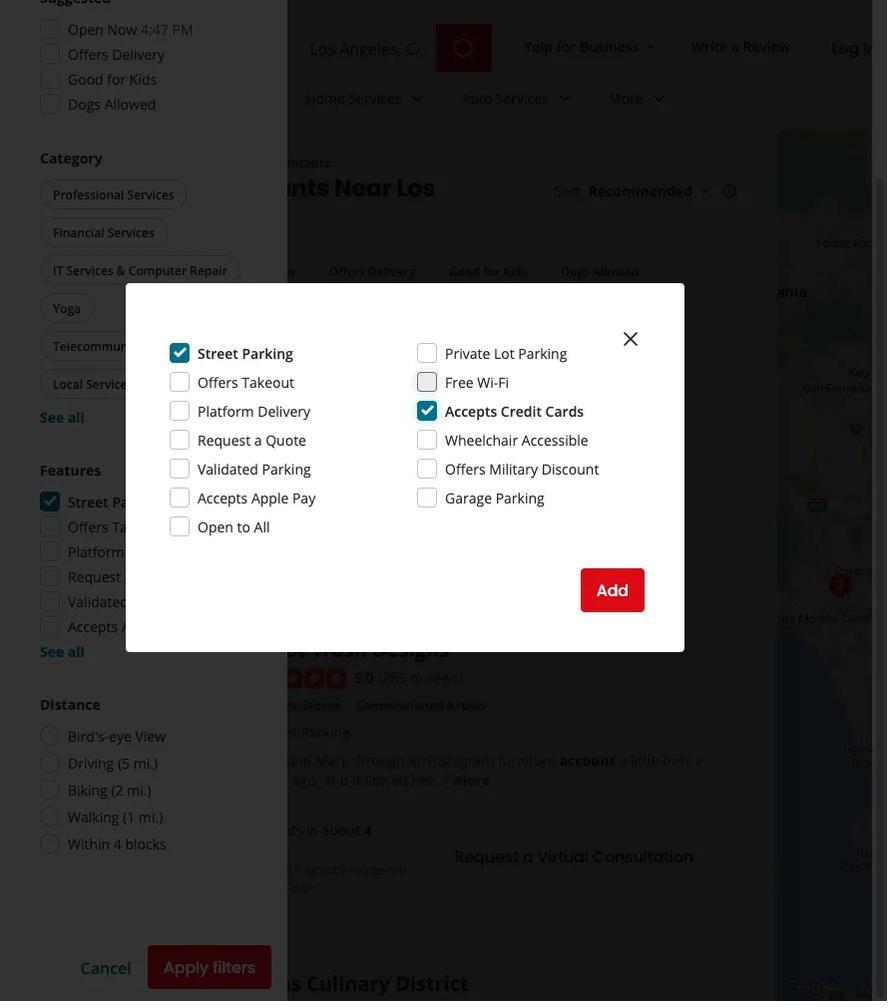 Task type: locate. For each thing, give the bounding box(es) containing it.
2 see all button from the top
[[40, 642, 85, 661]]

street down the furniture
[[258, 724, 297, 742]]

1 vertical spatial allowed
[[593, 263, 639, 279]]

a little over a year ago, and followed her..."
[[260, 751, 703, 790]]

see
[[40, 408, 64, 427], [40, 642, 64, 661]]

it
[[53, 262, 63, 278]]

option group
[[40, 695, 248, 857]]

accepts credit cards
[[445, 402, 584, 421]]

1 24 chevron down v2 image from the left
[[553, 86, 577, 110]]

1 vertical spatial request a quote
[[68, 567, 177, 586]]

auto services
[[462, 88, 549, 107]]

home services link
[[290, 72, 446, 130]]

request a quote inside "group"
[[68, 567, 177, 586]]

see for category
[[40, 408, 64, 427]]

1 vertical spatial group
[[36, 148, 248, 427]]

services inside button
[[66, 262, 113, 278]]

offers takeout
[[198, 373, 294, 392], [68, 517, 165, 536]]

request a quote inside "add" dialog
[[198, 431, 306, 450]]

1 horizontal spatial platform delivery
[[198, 402, 310, 421]]

get started
[[90, 520, 178, 542]]

parking down the offers military discount
[[496, 489, 545, 507]]

0 horizontal spatial accepts apple pay
[[68, 617, 186, 636]]

0 vertical spatial yelp
[[524, 37, 553, 55]]

1 vertical spatial street parking
[[68, 493, 164, 511]]

in
[[306, 821, 318, 840]]

parking down started
[[132, 592, 181, 611]]

all inside "add" dialog
[[254, 517, 270, 536]]

offers delivery down open now 4:47 pm
[[68, 44, 165, 63]]

california
[[148, 203, 267, 236]]

from left local
[[278, 373, 326, 401]]

1 horizontal spatial validated parking
[[198, 460, 311, 479]]

delivery inside "add" dialog
[[258, 402, 310, 421]]

see all button down local
[[40, 408, 85, 427]]

1 vertical spatial all
[[68, 642, 85, 661]]

0 vertical spatial see all
[[40, 408, 85, 427]]

delivery up the get
[[258, 402, 310, 421]]

5 star rating image
[[239, 669, 346, 689]]

0 horizontal spatial dogs
[[68, 94, 101, 113]]

24 chevron down v2 image right the more
[[647, 86, 671, 110]]

dogs allowed up close icon
[[561, 263, 639, 279]]

a left the get
[[254, 431, 262, 450]]

takeout up the get
[[242, 373, 294, 392]]

accessible
[[522, 431, 588, 450]]

4 up requested
[[364, 821, 372, 840]]

1 vertical spatial mi.)
[[127, 781, 151, 800]]

open
[[68, 19, 104, 38], [234, 263, 265, 279], [198, 517, 233, 536]]

request a virtual consultation
[[455, 846, 694, 869]]

street up get
[[68, 493, 109, 511]]

16 chevron down v2 image
[[643, 39, 659, 55]]

quote down started
[[136, 567, 177, 586]]

for inside "group"
[[107, 69, 126, 88]]

4 down walking (1 mi.)
[[114, 835, 122, 854]]

2 vertical spatial open
[[198, 517, 233, 536]]

24 chevron down v2 image inside more link
[[647, 86, 671, 110]]

platform delivery
[[198, 402, 310, 421], [68, 542, 181, 561]]

parking down the get
[[262, 460, 311, 479]]

local
[[330, 373, 378, 401]]

mi.) right (2
[[127, 781, 151, 800]]

16 filter v2 image
[[57, 264, 73, 280]]

now inside "group"
[[107, 19, 137, 38]]

consultation
[[248, 880, 317, 896]]

garage
[[445, 489, 492, 507]]

open inside open now button
[[234, 263, 265, 279]]

surfas culinary district
[[239, 970, 469, 997]]

search image
[[452, 37, 476, 61]]

free wi-fi
[[445, 373, 509, 392]]

pay inside "add" dialog
[[292, 489, 316, 507]]

dogs up the category
[[68, 94, 101, 113]]

1 horizontal spatial all
[[254, 517, 270, 536]]

see all for category
[[40, 408, 85, 427]]

about right the in in the left bottom of the page
[[322, 821, 360, 840]]

see for features
[[40, 642, 64, 661]]

parking down the stores at left bottom
[[301, 724, 350, 742]]

0 vertical spatial dogs
[[68, 94, 101, 113]]

0 vertical spatial group
[[40, 0, 248, 115]]

wi-
[[477, 373, 498, 392]]

1 vertical spatial yelp
[[40, 155, 66, 171]]

services right auto
[[496, 88, 549, 107]]

1 horizontal spatial about
[[322, 821, 360, 840]]

good down open now 4:47 pm
[[68, 69, 103, 88]]

0 vertical spatial platform delivery
[[198, 402, 310, 421]]

good for kids up lot
[[449, 263, 527, 279]]

1 horizontal spatial apple
[[251, 489, 289, 507]]

2 horizontal spatial street
[[258, 724, 297, 742]]

services left &
[[66, 262, 113, 278]]

allowed up close icon
[[593, 263, 639, 279]]

free left wi-
[[445, 373, 474, 392]]

0 horizontal spatial street
[[68, 493, 109, 511]]

keyboard shortcuts image
[[829, 991, 845, 1001]]

good inside button
[[449, 263, 480, 279]]

about
[[119, 437, 157, 456], [322, 821, 360, 840]]

angeles,
[[40, 203, 144, 236]]

services left 24 chevron down v2 icon
[[349, 88, 402, 107]]

good for kids inside "group"
[[68, 69, 157, 88]]

request left "virtual" in the right bottom of the page
[[455, 846, 519, 869]]

mi.) for driving (5 mi.)
[[133, 754, 158, 773]]

accepts up open to all
[[198, 489, 248, 507]]

0 vertical spatial takeout
[[242, 373, 294, 392]]

1 horizontal spatial takeout
[[242, 373, 294, 392]]

0 horizontal spatial kids
[[130, 69, 157, 88]]

now left 4:47
[[107, 19, 137, 38]]

1 vertical spatial dogs
[[561, 263, 590, 279]]

see all down local
[[40, 408, 85, 427]]

apple down "get started"
[[122, 617, 159, 636]]

a inside dialog
[[254, 431, 262, 450]]

it services & computer repair button
[[40, 255, 240, 285]]

yoga button
[[40, 293, 94, 323]]

a right over
[[695, 751, 703, 770]]

professional services up angeles,
[[53, 186, 174, 203]]

accepts down free wi-fi
[[445, 402, 497, 421]]

for down open now 4:47 pm
[[107, 69, 126, 88]]

delivery
[[112, 44, 165, 63], [368, 263, 415, 279], [258, 402, 310, 421], [128, 542, 181, 561]]

offers takeout down the sponsored
[[68, 517, 165, 536]]

0 horizontal spatial for
[[107, 69, 126, 88]]

platform inside "add" dialog
[[198, 402, 254, 421]]

1 vertical spatial dogs allowed
[[561, 263, 639, 279]]

0 vertical spatial validated parking
[[198, 460, 311, 479]]

a down "get started"
[[125, 567, 132, 586]]

sponsored
[[74, 457, 143, 476]]

filters
[[213, 957, 255, 980]]

24 chevron down v2 image inside auto services link
[[553, 86, 577, 110]]

0 vertical spatial accepts apple pay
[[198, 489, 316, 507]]

1 horizontal spatial yelp
[[524, 37, 553, 55]]

its not trash designs image
[[65, 636, 215, 785]]

0 vertical spatial validated
[[198, 460, 258, 479]]

1 horizontal spatial good for kids
[[449, 263, 527, 279]]

8
[[258, 862, 264, 879]]

0 vertical spatial mi.)
[[133, 754, 158, 773]]

mi.)
[[133, 754, 158, 773], [127, 781, 151, 800], [139, 808, 163, 827]]

platform delivery down estimates
[[198, 402, 310, 421]]

1 vertical spatial quote
[[136, 567, 177, 586]]

professional services link
[[98, 155, 223, 171]]

request down get
[[68, 567, 121, 586]]

all up "distance"
[[68, 642, 85, 661]]

yelp up business categories element
[[524, 37, 553, 55]]

0 vertical spatial see
[[40, 408, 64, 427]]

apple inside "group"
[[122, 617, 159, 636]]

a inside button
[[523, 846, 533, 869]]

request inside "group"
[[68, 567, 121, 586]]

accepts up "distance"
[[68, 617, 118, 636]]

services inside button
[[86, 376, 133, 392]]

private
[[445, 344, 490, 363]]

2 horizontal spatial accepts
[[445, 402, 497, 421]]

24 chevron down v2 image for more
[[647, 86, 671, 110]]

open now button
[[221, 256, 308, 286]]

0 vertical spatial and
[[244, 437, 268, 456]]

services for it services & computer repair button
[[66, 262, 113, 278]]

yelp for yelp link
[[40, 155, 66, 171]]

request a quote
[[198, 431, 306, 450], [68, 567, 177, 586]]

1 vertical spatial validated parking
[[68, 592, 181, 611]]

16 chevron right v2 image
[[74, 155, 90, 171]]

1 horizontal spatial for
[[483, 263, 500, 279]]

4:47
[[141, 19, 169, 38]]

0 horizontal spatial yelp
[[40, 155, 66, 171]]

1 vertical spatial validated
[[68, 592, 129, 611]]

request up businesses.
[[198, 431, 251, 450]]

1 see all from the top
[[40, 408, 85, 427]]

and down marji
[[323, 771, 348, 790]]

services up it services & computer repair on the left top of page
[[107, 224, 154, 241]]

offers delivery down near
[[329, 263, 415, 279]]

businesses.
[[147, 457, 222, 476]]

validated parking down the get
[[198, 460, 311, 479]]

yelp inside yelp for business button
[[524, 37, 553, 55]]

repair
[[190, 262, 227, 278]]

0 vertical spatial platform
[[198, 402, 254, 421]]

1 free from the left
[[445, 373, 474, 392]]

free inside 'free price estimates from local tax professionals tell us about your project and get help from sponsored businesses.'
[[74, 373, 116, 401]]

estimates
[[174, 373, 274, 401]]

1
[[90, 264, 96, 277]]

dogs
[[68, 94, 101, 113], [561, 263, 590, 279]]

for
[[557, 37, 576, 55], [107, 69, 126, 88], [483, 263, 500, 279]]

1 all from the top
[[68, 408, 85, 427]]

business
[[580, 37, 639, 55]]

local
[[53, 376, 83, 392]]

1 horizontal spatial 24 chevron down v2 image
[[647, 86, 671, 110]]

accountants down 'home'
[[255, 155, 330, 171]]

services down telecommunications button on the top left of page
[[86, 376, 133, 392]]

1 vertical spatial about
[[322, 821, 360, 840]]

professional up angeles,
[[53, 186, 124, 203]]

open right repair
[[234, 263, 265, 279]]

filters group
[[40, 256, 656, 287]]

24 chevron down v2 image for auto services
[[553, 86, 577, 110]]

apple inside "add" dialog
[[251, 489, 289, 507]]

free down telecommunications button on the top left of page
[[74, 373, 116, 401]]

0 vertical spatial kids
[[130, 69, 157, 88]]

group
[[40, 0, 248, 115], [36, 148, 248, 427], [40, 460, 248, 662]]

platform down get
[[68, 542, 124, 561]]

see all button
[[40, 408, 85, 427], [40, 642, 85, 661]]

for up lot
[[483, 263, 500, 279]]

pay left "its"
[[163, 617, 186, 636]]

offers takeout up project
[[198, 373, 294, 392]]

lot
[[494, 344, 515, 363]]

validated inside "add" dialog
[[198, 460, 258, 479]]

telecommunications
[[53, 338, 173, 354]]

garage parking
[[445, 489, 545, 507]]

quote inside "group"
[[136, 567, 177, 586]]

good up the private
[[449, 263, 480, 279]]

virtual
[[537, 846, 589, 869]]

allowed inside button
[[593, 263, 639, 279]]

platform down estimates
[[198, 402, 254, 421]]

allowed
[[104, 94, 156, 113], [593, 263, 639, 279]]

professional services inside button
[[53, 186, 174, 203]]

1 vertical spatial good
[[449, 263, 480, 279]]

0 horizontal spatial about
[[119, 437, 157, 456]]

offers right open now button
[[329, 263, 365, 279]]

5.0 link
[[354, 666, 374, 688]]

0 horizontal spatial platform delivery
[[68, 542, 181, 561]]

open left 4:47
[[68, 19, 104, 38]]

1 horizontal spatial 4
[[364, 821, 372, 840]]

0 horizontal spatial accepts
[[68, 617, 118, 636]]

write a review
[[691, 37, 791, 55]]

quote inside "add" dialog
[[266, 431, 306, 450]]

open for open now
[[234, 263, 265, 279]]

pay down help
[[292, 489, 316, 507]]

furniture
[[498, 751, 556, 770]]

validated inside "group"
[[68, 592, 129, 611]]

0 horizontal spatial all
[[105, 263, 119, 279]]

kids down 4:47
[[130, 69, 157, 88]]

2 see all from the top
[[40, 642, 85, 661]]

all for category
[[68, 408, 85, 427]]

sort:
[[554, 182, 584, 201]]

0 vertical spatial about
[[119, 437, 157, 456]]

2 24 chevron down v2 image from the left
[[647, 86, 671, 110]]

more
[[453, 771, 490, 790]]

now inside button
[[268, 263, 295, 279]]

open for open to all
[[198, 517, 233, 536]]

1 horizontal spatial pay
[[292, 489, 316, 507]]

accepts apple pay inside "group"
[[68, 617, 186, 636]]

2 see from the top
[[40, 642, 64, 661]]

0 vertical spatial professional services
[[98, 155, 223, 171]]

professional inside professional services button
[[53, 186, 124, 203]]

2 all from the top
[[68, 642, 85, 661]]

accepts inside "group"
[[68, 617, 118, 636]]

0 horizontal spatial offers takeout
[[68, 517, 165, 536]]

1 horizontal spatial dogs
[[561, 263, 590, 279]]

0 horizontal spatial dogs allowed
[[68, 94, 156, 113]]

1 vertical spatial offers delivery
[[329, 263, 415, 279]]

view
[[135, 727, 166, 746]]

kids up "private lot parking"
[[503, 263, 527, 279]]

get
[[90, 520, 117, 542]]

add
[[597, 580, 629, 602]]

platform delivery inside "add" dialog
[[198, 402, 310, 421]]

1 vertical spatial kids
[[503, 263, 527, 279]]

0 horizontal spatial 24 chevron down v2 image
[[553, 86, 577, 110]]

validated down get
[[68, 592, 129, 611]]

0 vertical spatial street parking
[[198, 344, 293, 363]]

2 vertical spatial for
[[483, 263, 500, 279]]

responds in about
[[239, 821, 364, 840]]

accountants up open now button
[[174, 171, 329, 204]]

trash
[[311, 636, 367, 663]]

1 vertical spatial see
[[40, 642, 64, 661]]

a left "virtual" in the right bottom of the page
[[523, 846, 533, 869]]

open inside "group"
[[68, 19, 104, 38]]

quote
[[266, 431, 306, 450], [136, 567, 177, 586]]

1 horizontal spatial good
[[449, 263, 480, 279]]

for left business on the top
[[557, 37, 576, 55]]

all
[[105, 263, 119, 279], [254, 517, 270, 536]]

professional up professional services button
[[98, 155, 171, 171]]

dogs allowed up "16 chevron right v2" icon
[[68, 94, 156, 113]]

a down hours
[[239, 880, 245, 896]]

services up california
[[175, 155, 223, 171]]

see all button up "distance"
[[40, 642, 85, 661]]

2 horizontal spatial request
[[455, 846, 519, 869]]

telecommunications button
[[40, 331, 186, 361]]

private lot parking
[[445, 344, 567, 363]]

1 see from the top
[[40, 408, 64, 427]]

google image
[[782, 976, 848, 1002]]

good for kids inside button
[[449, 263, 527, 279]]

1 vertical spatial platform delivery
[[68, 542, 181, 561]]

see down local
[[40, 408, 64, 427]]

category
[[40, 148, 102, 167]]

0 horizontal spatial validated
[[68, 592, 129, 611]]

None search field
[[152, 24, 496, 72]]

mi.) right (1 at the left
[[139, 808, 163, 827]]

0 vertical spatial for
[[557, 37, 576, 55]]

locals
[[268, 862, 299, 879]]

open for open now 4:47 pm
[[68, 19, 104, 38]]

street parking down "furniture stores" link
[[258, 724, 350, 742]]

offers down open now 4:47 pm
[[68, 44, 108, 63]]

1 horizontal spatial now
[[268, 263, 295, 279]]

and left the get
[[244, 437, 268, 456]]

0 horizontal spatial open
[[68, 19, 104, 38]]

tax
[[382, 373, 418, 401]]

takeout down the sponsored
[[112, 517, 165, 536]]

free inside "add" dialog
[[445, 373, 474, 392]]

0 horizontal spatial apple
[[122, 617, 159, 636]]

free for wi-
[[445, 373, 474, 392]]

1 vertical spatial professional services
[[53, 186, 174, 203]]

artists
[[447, 698, 487, 714]]

0 vertical spatial dogs allowed
[[68, 94, 156, 113]]

free for price
[[74, 373, 116, 401]]

open inside "add" dialog
[[198, 517, 233, 536]]

1 vertical spatial takeout
[[112, 517, 165, 536]]

0 vertical spatial pay
[[292, 489, 316, 507]]

military
[[489, 460, 538, 479]]

0 horizontal spatial free
[[74, 373, 116, 401]]

mi.) right (5
[[133, 754, 158, 773]]

request a quote down estimates
[[198, 431, 306, 450]]

add dialog
[[0, 0, 887, 1002]]

1 vertical spatial pay
[[163, 617, 186, 636]]

good
[[68, 69, 103, 88], [449, 263, 480, 279]]

0 vertical spatial all
[[68, 408, 85, 427]]

now
[[107, 19, 137, 38], [268, 263, 295, 279]]

now for open now
[[268, 263, 295, 279]]

street up estimates
[[198, 344, 238, 363]]

dogs allowed
[[68, 94, 156, 113], [561, 263, 639, 279]]

0 horizontal spatial quote
[[136, 567, 177, 586]]

platform delivery down "get started"
[[68, 542, 181, 561]]

good for kids down open now 4:47 pm
[[68, 69, 157, 88]]

1 see all button from the top
[[40, 408, 85, 427]]

mi.) for walking (1 mi.)
[[139, 808, 163, 827]]

now right repair
[[268, 263, 295, 279]]

services for home services link
[[349, 88, 402, 107]]

1 horizontal spatial allowed
[[593, 263, 639, 279]]

1 vertical spatial good for kids
[[449, 263, 527, 279]]

24 chevron down v2 image down yelp for business
[[553, 86, 577, 110]]

0 vertical spatial offers takeout
[[198, 373, 294, 392]]

1 horizontal spatial street
[[198, 344, 238, 363]]

offers military discount
[[445, 460, 599, 479]]

0 vertical spatial now
[[107, 19, 137, 38]]

24 chevron down v2 image
[[553, 86, 577, 110], [647, 86, 671, 110]]

dogs down sort:
[[561, 263, 590, 279]]

1 horizontal spatial open
[[198, 517, 233, 536]]

map da
[[857, 990, 887, 1002]]

1 horizontal spatial accepts
[[198, 489, 248, 507]]

1 vertical spatial from
[[328, 437, 360, 456]]

2 vertical spatial mi.)
[[139, 808, 163, 827]]

1 horizontal spatial from
[[328, 437, 360, 456]]

for inside filters group
[[483, 263, 500, 279]]

offers delivery inside button
[[329, 263, 415, 279]]

0 horizontal spatial request a quote
[[68, 567, 177, 586]]

kids inside "group"
[[130, 69, 157, 88]]

professional services button
[[40, 180, 187, 210]]

accepts apple pay up to
[[198, 489, 316, 507]]

validated parking inside "add" dialog
[[198, 460, 311, 479]]

see up "distance"
[[40, 642, 64, 661]]

1 vertical spatial all
[[254, 517, 270, 536]]

0 horizontal spatial 4
[[114, 835, 122, 854]]

near
[[334, 171, 392, 204]]

offers up garage at the right of the page
[[445, 460, 486, 479]]

good for kids
[[68, 69, 157, 88], [449, 263, 527, 279]]

validated parking down "get started"
[[68, 592, 181, 611]]

2 free from the left
[[74, 373, 116, 401]]

0 horizontal spatial and
[[244, 437, 268, 456]]

a inside 8 locals recently requested a consultation
[[239, 880, 245, 896]]

now for open now 4:47 pm
[[107, 19, 137, 38]]

platform inside "group"
[[68, 542, 124, 561]]

all right 1
[[105, 263, 119, 279]]



Task type: vqa. For each thing, say whether or not it's contained in the screenshot.
the amazing
no



Task type: describe. For each thing, give the bounding box(es) containing it.
bird's-
[[68, 727, 109, 746]]

requested
[[350, 862, 407, 879]]

and inside 'free price estimates from local tax professionals tell us about your project and get help from sponsored businesses.'
[[244, 437, 268, 456]]

see all for features
[[40, 642, 85, 661]]

top 10 best accountants near los angeles, california
[[40, 171, 435, 236]]

"i found marji through an instagram furniture account
[[260, 751, 616, 770]]

see all button for features
[[40, 642, 85, 661]]

offers takeout inside "group"
[[68, 517, 165, 536]]

mi.) for biking (2 mi.)
[[127, 781, 151, 800]]

(5
[[118, 754, 130, 773]]

1 vertical spatial accepts
[[198, 489, 248, 507]]

see all button for category
[[40, 408, 85, 427]]

designs
[[372, 636, 449, 663]]

biking
[[68, 781, 108, 800]]

home services
[[306, 88, 402, 107]]

delivery down started
[[128, 542, 181, 561]]

add button
[[581, 569, 645, 613]]

map da button
[[857, 989, 887, 1002]]

commissioned artists button
[[352, 696, 491, 716]]

offers delivery inside "group"
[[68, 44, 165, 63]]

us
[[100, 437, 115, 456]]

request inside "add" dialog
[[198, 431, 251, 450]]

chefs' toys image
[[821, 566, 861, 606]]

group containing category
[[36, 148, 248, 427]]

takeout inside "add" dialog
[[242, 373, 294, 392]]

more link
[[453, 771, 490, 790]]

yelp for yelp for business
[[524, 37, 553, 55]]

services for local services button
[[86, 376, 133, 392]]

help
[[296, 437, 325, 456]]

16 info v2 image
[[722, 183, 738, 199]]

home
[[306, 88, 345, 107]]

commissioned
[[356, 698, 444, 714]]

parking up estimates
[[242, 344, 293, 363]]

open now 4:47 pm
[[68, 19, 193, 38]]

best
[[118, 171, 170, 204]]

da
[[879, 990, 887, 1002]]

24 chevron down v2 image
[[406, 86, 430, 110]]

0 vertical spatial professional
[[98, 155, 171, 171]]

biking (2 mi.)
[[68, 781, 151, 800]]

financial
[[53, 224, 104, 241]]

services for auto services link
[[496, 88, 549, 107]]

distance
[[40, 695, 101, 714]]

to
[[237, 517, 250, 536]]

street parking inside "add" dialog
[[198, 344, 293, 363]]

business categories element
[[152, 72, 887, 130]]

4 inside 4 hours
[[364, 821, 372, 840]]

not
[[269, 636, 306, 663]]

recently
[[302, 862, 347, 879]]

good inside "group"
[[68, 69, 103, 88]]

surfas culinary district link
[[239, 970, 469, 997]]

street parking inside "group"
[[68, 493, 164, 511]]

it services & computer repair
[[53, 262, 227, 278]]

log
[[832, 37, 859, 59]]

group containing features
[[40, 460, 248, 662]]

furniture stores button
[[239, 696, 344, 716]]

"i
[[260, 751, 269, 770]]

price
[[120, 373, 170, 401]]

over
[[662, 751, 691, 770]]

commissioned artists
[[356, 698, 487, 714]]

about inside 'free price estimates from local tax professionals tell us about your project and get help from sponsored businesses.'
[[119, 437, 157, 456]]

1 all
[[90, 263, 119, 279]]

furniture
[[243, 698, 300, 714]]

its
[[239, 636, 264, 663]]

parking up "get started"
[[112, 493, 164, 511]]

platform delivery inside "group"
[[68, 542, 181, 561]]

0 vertical spatial accepts
[[445, 402, 497, 421]]

0 horizontal spatial pay
[[163, 617, 186, 636]]

map region
[[556, 111, 887, 1002]]

apply filters button
[[147, 946, 271, 990]]

accountants link
[[255, 155, 330, 171]]

its not trash designs link
[[239, 636, 449, 663]]

request a virtual consultation button
[[436, 835, 713, 879]]

driving (5 mi.)
[[68, 754, 158, 773]]

open now
[[234, 263, 295, 279]]

2 horizontal spatial for
[[557, 37, 576, 55]]

0 vertical spatial allowed
[[104, 94, 156, 113]]

4 hours
[[239, 821, 372, 860]]

dogs allowed button
[[548, 256, 652, 286]]

a left little
[[619, 751, 627, 770]]

local services
[[53, 376, 133, 392]]

accountants inside top 10 best accountants near los angeles, california
[[174, 171, 329, 204]]

parking right lot
[[518, 344, 567, 363]]

dogs allowed inside dogs allowed button
[[561, 263, 639, 279]]

map
[[857, 990, 876, 1002]]

culinary
[[307, 970, 390, 997]]

dogs inside button
[[561, 263, 590, 279]]

dogs inside "group"
[[68, 94, 101, 113]]

offers inside offers delivery button
[[329, 263, 365, 279]]

services for "financial services" button
[[107, 224, 154, 241]]

0 vertical spatial from
[[278, 373, 326, 401]]

offers down features
[[68, 517, 108, 536]]

free price estimates from local tax professionals image
[[556, 396, 656, 496]]

validated parking inside "group"
[[68, 592, 181, 611]]

street inside "add" dialog
[[198, 344, 238, 363]]

eye
[[109, 727, 132, 746]]

los
[[396, 171, 435, 204]]

8 locals recently requested a consultation
[[239, 862, 407, 896]]

all inside filters group
[[105, 263, 119, 279]]

delivery inside offers delivery button
[[368, 263, 415, 279]]

more
[[609, 88, 643, 107]]

local services button
[[40, 369, 146, 399]]

cards
[[546, 402, 584, 421]]

services for professional services button
[[127, 186, 174, 203]]

&
[[117, 262, 125, 278]]

all for features
[[68, 642, 85, 661]]

cancel
[[80, 957, 132, 979]]

write
[[691, 37, 728, 55]]

through
[[352, 751, 405, 770]]

a inside "group"
[[125, 567, 132, 586]]

stores
[[303, 698, 340, 714]]

dogs allowed inside "group"
[[68, 94, 156, 113]]

accepts apple pay inside "add" dialog
[[198, 489, 316, 507]]

5.0
[[354, 668, 374, 687]]

responds
[[239, 821, 302, 840]]

a right write
[[731, 37, 739, 55]]

little
[[631, 751, 659, 770]]

ago,
[[292, 771, 320, 790]]

your
[[161, 437, 191, 456]]

financial services button
[[40, 218, 167, 248]]

(265 reviews)
[[378, 668, 463, 687]]

street inside "group"
[[68, 493, 109, 511]]

get
[[272, 437, 293, 456]]

close image
[[619, 327, 643, 351]]

and inside a little over a year ago, and followed her..."
[[323, 771, 348, 790]]

started
[[121, 520, 178, 542]]

delivery down open now 4:47 pm
[[112, 44, 165, 63]]

request inside button
[[455, 846, 519, 869]]

kids inside button
[[503, 263, 527, 279]]

option group containing distance
[[40, 695, 248, 857]]

offers takeout inside "add" dialog
[[198, 373, 294, 392]]

within 4 blocks
[[68, 835, 166, 854]]

2 vertical spatial street
[[258, 724, 297, 742]]

get started button
[[74, 509, 194, 553]]

apply filters
[[163, 957, 255, 980]]

group containing open now
[[40, 0, 248, 115]]

2 vertical spatial street parking
[[258, 724, 350, 742]]

an
[[408, 751, 425, 770]]

in
[[863, 37, 877, 59]]

auto services link
[[446, 72, 593, 130]]

offers up project
[[198, 373, 238, 392]]

apply
[[163, 957, 209, 980]]

commissioned artists link
[[352, 696, 491, 716]]

review
[[743, 37, 791, 55]]

cancel button
[[80, 957, 132, 979]]

log in link
[[815, 26, 887, 70]]



